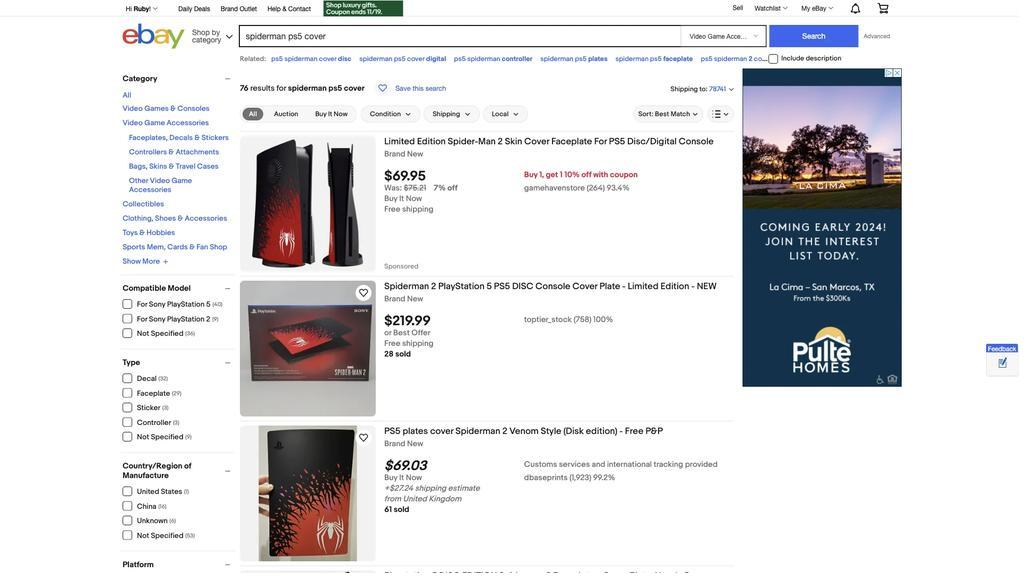 Task type: describe. For each thing, give the bounding box(es) containing it.
toys
[[123, 229, 138, 238]]

customs
[[524, 460, 558, 470]]

shop by category banner
[[120, 0, 897, 52]]

my ebay link
[[796, 2, 838, 14]]

specified for not specified (36)
[[151, 329, 184, 339]]

shop by category button
[[187, 24, 235, 46]]

watchlist link
[[749, 2, 793, 14]]

toys & hobbies link
[[123, 229, 175, 238]]

sony for for sony playstation 5
[[149, 300, 165, 309]]

limited edition spider-man 2 skin cover faceplate for ps5 disc/digital console image
[[240, 136, 376, 272]]

& up video game accessories in the top left of the page
[[170, 104, 176, 113]]

bags, skins & travel cases link
[[129, 162, 219, 171]]

shipping for offer
[[402, 339, 434, 349]]

my
[[802, 4, 811, 12]]

& up bags, skins & travel cases 'link'
[[169, 148, 174, 157]]

sell link
[[728, 4, 748, 11]]

shipping for shipping
[[433, 110, 460, 118]]

faceplates, decals & stickers link
[[129, 134, 229, 143]]

brand outlet
[[221, 5, 257, 12]]

game inside faceplates, decals & stickers controllers & attachments bags, skins & travel cases other video game accessories
[[172, 177, 192, 186]]

10%
[[565, 170, 580, 180]]

for for for sony playstation 2
[[137, 315, 147, 324]]

sold inside toptier_stock (758) 100% or best offer free shipping 28 sold
[[395, 350, 411, 359]]

mem,
[[147, 243, 166, 252]]

limited edition spider-man 2 skin cover faceplate for ps5 disc/digital console heading
[[384, 136, 714, 147]]

related:
[[240, 55, 266, 63]]

bags,
[[129, 162, 148, 171]]

sell
[[733, 4, 743, 11]]

ruby
[[134, 5, 149, 12]]

local
[[492, 110, 509, 118]]

(9) inside for sony playstation 2 (9)
[[212, 316, 219, 323]]

100%
[[594, 315, 613, 325]]

1
[[560, 170, 563, 180]]

plate
[[600, 281, 621, 292]]

consoles
[[177, 104, 210, 113]]

video game accessories
[[123, 119, 209, 128]]

console inside spiderman 2 playstation 5 ps5 disc console cover plate - limited edition - new brand new
[[536, 281, 571, 292]]

spiderman 2 playstation 5 ps5 disc console cover plate - limited edition - new image
[[240, 281, 376, 417]]

(40)
[[212, 301, 223, 308]]

ps5 plates  cover spiderman 2 venom style (disk edition) - free p&p brand new
[[384, 426, 663, 449]]

7%
[[434, 184, 446, 193]]

0 horizontal spatial all link
[[123, 91, 131, 100]]

spider-
[[448, 136, 478, 147]]

category
[[192, 35, 221, 44]]

other
[[129, 177, 148, 186]]

disc/digital
[[628, 136, 677, 147]]

edition)
[[586, 426, 618, 437]]

spiderman ps5 faceplate
[[616, 55, 693, 63]]

customs services and international tracking provided buy it now
[[384, 460, 718, 483]]

2 inside spiderman 2 playstation 5 ps5 disc console cover plate - limited edition - new brand new
[[431, 281, 436, 292]]

shop inside shop by category
[[192, 28, 210, 36]]

show more
[[123, 257, 160, 266]]

spiderman up 78741
[[714, 55, 747, 63]]

buy it now
[[315, 110, 348, 118]]

- for $69.03
[[620, 426, 623, 437]]

faceplate
[[664, 55, 693, 63]]

cover for spiderman ps5 cover digital
[[407, 55, 425, 63]]

cases
[[197, 162, 219, 171]]

(1)
[[184, 489, 189, 496]]

advertisement region
[[743, 69, 902, 387]]

none submit inside shop by category banner
[[770, 25, 859, 47]]

new for $69.03
[[407, 439, 423, 449]]

spiderman up 76 results for spiderman ps5 cover
[[285, 55, 318, 63]]

skin
[[505, 136, 523, 147]]

shipping to : 78741
[[671, 85, 726, 93]]

get the coupon image
[[324, 1, 403, 16]]

0 vertical spatial plates
[[588, 55, 608, 63]]

deals
[[194, 5, 210, 12]]

(9) inside not specified (9)
[[185, 434, 192, 441]]

$219.99
[[384, 313, 431, 330]]

& left fan
[[190, 243, 195, 252]]

limited inside spiderman 2 playstation 5 ps5 disc console cover plate - limited edition - new brand new
[[628, 281, 659, 292]]

& right shoes
[[178, 214, 183, 223]]

decal
[[137, 375, 157, 384]]

tracking
[[654, 460, 684, 470]]

unknown (6)
[[137, 517, 176, 526]]

playstation for ps5
[[439, 281, 485, 292]]

include description
[[782, 55, 842, 63]]

buy it now link
[[309, 108, 354, 121]]

spiderman down the my on the right
[[793, 55, 826, 63]]

collectibles clothing, shoes & accessories toys & hobbies sports mem, cards & fan shop
[[123, 200, 227, 252]]

hi
[[126, 5, 132, 12]]

spiderman down the "search for anything" text box
[[468, 55, 501, 63]]

limited edition spider-man 2 skin cover faceplate for ps5 disc/digital console brand new
[[384, 136, 714, 159]]

0 vertical spatial it
[[328, 110, 332, 118]]

2 inside limited edition spider-man 2 skin cover faceplate for ps5 disc/digital console brand new
[[498, 136, 503, 147]]

your shopping cart image
[[877, 3, 889, 13]]

include
[[782, 55, 805, 63]]

was:
[[384, 184, 402, 193]]

international
[[607, 460, 652, 470]]

(disk
[[564, 426, 584, 437]]

not for not specified (53)
[[137, 532, 149, 541]]

- left new
[[692, 281, 695, 292]]

99.2%
[[593, 474, 615, 483]]

compatible model button
[[123, 284, 235, 293]]

country/region
[[123, 462, 182, 471]]

& inside account navigation
[[283, 5, 287, 12]]

video games & consoles link
[[123, 104, 210, 113]]

attachments
[[176, 148, 219, 157]]

free for buy
[[384, 205, 401, 214]]

dbaseprints
[[524, 474, 568, 483]]

ps5 plates  cover spiderman 2 venom style (disk edition) - free p&p heading
[[384, 426, 663, 437]]

& right toys
[[140, 229, 145, 238]]

spiderman 2 playstation 5 ps5 disc console cover plate - limited edition - new brand new
[[384, 281, 717, 304]]

or
[[384, 329, 392, 338]]

not for not specified (36)
[[137, 329, 149, 339]]

video for video games & consoles
[[123, 104, 143, 113]]

edition inside spiderman 2 playstation 5 ps5 disc console cover plate - limited edition - new brand new
[[661, 281, 690, 292]]

ps5 plates  cover spiderman 2 venom style (disk edition) - free p&p link
[[384, 426, 734, 439]]

not specified (9)
[[137, 433, 192, 442]]

kingdom
[[429, 495, 462, 504]]

now inside customs services and international tracking provided buy it now
[[406, 474, 422, 483]]

(3) for sticker
[[162, 405, 169, 412]]

fan
[[197, 243, 208, 252]]

p&p
[[646, 426, 663, 437]]

description
[[806, 55, 842, 63]]

All selected text field
[[249, 109, 257, 119]]

not for not specified (9)
[[137, 433, 149, 442]]

limited edition spider-man 2 skin cover faceplate for ps5 disc/digital console link
[[384, 136, 734, 149]]

for sony playstation 5 (40)
[[137, 300, 223, 309]]

playstation 5 disc edition spiderman 2 faceplates, cover plate, new in box image
[[241, 571, 375, 574]]

cover for ps5 spiderman cover disc
[[319, 55, 337, 63]]

(32)
[[159, 376, 168, 383]]

0 horizontal spatial off
[[448, 184, 458, 193]]

0 horizontal spatial united
[[137, 488, 159, 497]]

faceplate (29)
[[137, 389, 181, 398]]

gamehavenstore (264) 93.4% buy it now free shipping
[[384, 184, 630, 214]]

(3) for controller
[[173, 420, 179, 426]]

(758)
[[574, 315, 592, 325]]

video for video game accessories
[[123, 119, 143, 128]]

all link inside main content
[[243, 108, 263, 121]]

0 vertical spatial off
[[582, 170, 592, 180]]

free inside ps5 plates  cover spiderman 2 venom style (disk edition) - free p&p brand new
[[625, 426, 644, 437]]

this
[[413, 84, 424, 92]]

93.4%
[[607, 184, 630, 193]]

limited inside limited edition spider-man 2 skin cover faceplate for ps5 disc/digital console brand new
[[384, 136, 415, 147]]

buy inside customs services and international tracking provided buy it now
[[384, 474, 398, 483]]

and
[[592, 460, 606, 470]]

0 horizontal spatial faceplate
[[137, 389, 170, 398]]

(6)
[[170, 518, 176, 525]]

spiderman right disc
[[360, 55, 393, 63]]

offer
[[412, 329, 431, 338]]



Task type: locate. For each thing, give the bounding box(es) containing it.
shipping inside shipping to : 78741
[[671, 85, 698, 93]]

save
[[396, 84, 411, 92]]

shoes
[[155, 214, 176, 223]]

1 horizontal spatial plates
[[588, 55, 608, 63]]

ps5 left disc
[[494, 281, 510, 292]]

specified down the (6)
[[151, 532, 184, 541]]

with
[[594, 170, 608, 180]]

of
[[184, 462, 191, 471]]

ps5 up coupon
[[609, 136, 625, 147]]

condition
[[370, 110, 401, 118]]

video up the faceplates,
[[123, 119, 143, 128]]

ps5 right watch ps5 plates  cover spiderman 2 venom style (disk edition) - free p&p image
[[384, 426, 401, 437]]

collectibles link
[[123, 200, 164, 209]]

1 vertical spatial for
[[137, 300, 147, 309]]

free left p&p
[[625, 426, 644, 437]]

all
[[123, 91, 131, 100], [249, 110, 257, 118]]

new up $69.03
[[407, 439, 423, 449]]

0 vertical spatial not
[[137, 329, 149, 339]]

1 vertical spatial cover
[[573, 281, 598, 292]]

new inside limited edition spider-man 2 skin cover faceplate for ps5 disc/digital console brand new
[[407, 149, 423, 159]]

it down was: $75.21 in the left of the page
[[399, 194, 404, 204]]

video game accessories link
[[123, 119, 209, 128]]

shop right fan
[[210, 243, 227, 252]]

new up $69.95
[[407, 149, 423, 159]]

76
[[240, 83, 249, 93]]

now up "+$27.24"
[[406, 474, 422, 483]]

1 horizontal spatial 5
[[487, 281, 492, 292]]

0 vertical spatial new
[[407, 149, 423, 159]]

(3) inside controller (3)
[[173, 420, 179, 426]]

help & contact link
[[268, 3, 311, 15]]

1 vertical spatial now
[[406, 194, 422, 204]]

1 horizontal spatial game
[[172, 177, 192, 186]]

1 vertical spatial all
[[249, 110, 257, 118]]

1 new from the top
[[407, 149, 423, 159]]

(9) down (40)
[[212, 316, 219, 323]]

best right sort:
[[655, 110, 669, 118]]

0 horizontal spatial 5
[[206, 300, 211, 309]]

0 vertical spatial cover
[[525, 136, 550, 147]]

sold
[[395, 350, 411, 359], [394, 505, 409, 515]]

1 sony from the top
[[149, 300, 165, 309]]

buy down 76 results for spiderman ps5 cover
[[315, 110, 327, 118]]

skins
[[149, 162, 167, 171]]

country/region of manufacture
[[123, 462, 191, 481]]

3 not from the top
[[137, 532, 149, 541]]

united inside the dbaseprints (1,923) 99.2% +$27.24 shipping estimate from united kingdom 61 sold
[[403, 495, 427, 504]]

heading
[[384, 571, 701, 574]]

controller
[[137, 418, 171, 427]]

cover inside limited edition spider-man 2 skin cover faceplate for ps5 disc/digital console brand new
[[525, 136, 550, 147]]

2 vertical spatial not
[[137, 532, 149, 541]]

it inside gamehavenstore (264) 93.4% buy it now free shipping
[[399, 194, 404, 204]]

1 horizontal spatial best
[[655, 110, 669, 118]]

advanced link
[[859, 25, 896, 47]]

sold right '28'
[[395, 350, 411, 359]]

1 vertical spatial playstation
[[167, 300, 205, 309]]

brand left outlet
[[221, 5, 238, 12]]

0 horizontal spatial plates
[[403, 426, 428, 437]]

- right 'edition)'
[[620, 426, 623, 437]]

platform
[[123, 560, 154, 570]]

1 horizontal spatial (9)
[[212, 316, 219, 323]]

2 specified from the top
[[151, 433, 184, 442]]

- inside ps5 plates  cover spiderman 2 venom style (disk edition) - free p&p brand new
[[620, 426, 623, 437]]

brand inside brand outlet link
[[221, 5, 238, 12]]

brand
[[221, 5, 238, 12], [384, 149, 405, 159], [384, 294, 405, 304], [384, 439, 405, 449]]

shipping down '$75.21'
[[402, 205, 434, 214]]

brand inside limited edition spider-man 2 skin cover faceplate for ps5 disc/digital console brand new
[[384, 149, 405, 159]]

0 vertical spatial playstation
[[439, 281, 485, 292]]

accessories inside the collectibles clothing, shoes & accessories toys & hobbies sports mem, cards & fan shop
[[185, 214, 227, 223]]

best right or
[[393, 329, 410, 338]]

(3) up not specified (9)
[[173, 420, 179, 426]]

shipping inside toptier_stock (758) 100% or best offer free shipping 28 sold
[[402, 339, 434, 349]]

cover inside spiderman 2 playstation 5 ps5 disc console cover plate - limited edition - new brand new
[[573, 281, 598, 292]]

0 vertical spatial sold
[[395, 350, 411, 359]]

all link down 76 at the left top of page
[[243, 108, 263, 121]]

shipping for now
[[402, 205, 434, 214]]

decals
[[169, 134, 193, 143]]

united down "+$27.24"
[[403, 495, 427, 504]]

match
[[671, 110, 690, 118]]

now down '$75.21'
[[406, 194, 422, 204]]

1 specified from the top
[[151, 329, 184, 339]]

0 vertical spatial (3)
[[162, 405, 169, 412]]

1 vertical spatial (9)
[[185, 434, 192, 441]]

controllers & attachments link
[[129, 148, 219, 157]]

1 vertical spatial console
[[536, 281, 571, 292]]

2 vertical spatial video
[[150, 177, 170, 186]]

2
[[749, 55, 753, 63], [498, 136, 503, 147], [431, 281, 436, 292], [206, 315, 210, 324], [503, 426, 508, 437]]

2 sony from the top
[[149, 315, 165, 324]]

!
[[149, 5, 151, 12]]

ps5 spiderman cover
[[780, 55, 847, 63]]

now inside gamehavenstore (264) 93.4% buy it now free shipping
[[406, 194, 422, 204]]

2 vertical spatial it
[[399, 474, 404, 483]]

ps5 inside ps5 plates  cover spiderman 2 venom style (disk edition) - free p&p brand new
[[384, 426, 401, 437]]

playstation for (40)
[[167, 300, 205, 309]]

not
[[137, 329, 149, 339], [137, 433, 149, 442], [137, 532, 149, 541]]

console inside limited edition spider-man 2 skin cover faceplate for ps5 disc/digital console brand new
[[679, 136, 714, 147]]

1 horizontal spatial ps5
[[494, 281, 510, 292]]

show more button
[[123, 257, 168, 266]]

1 horizontal spatial spiderman
[[456, 426, 501, 437]]

1 vertical spatial new
[[407, 294, 423, 304]]

compatible
[[123, 284, 166, 293]]

specified for not specified (53)
[[151, 532, 184, 541]]

brand inside spiderman 2 playstation 5 ps5 disc console cover plate - limited edition - new brand new
[[384, 294, 405, 304]]

1 vertical spatial off
[[448, 184, 458, 193]]

spiderman right for
[[288, 83, 327, 93]]

brand up $219.99
[[384, 294, 405, 304]]

venom
[[510, 426, 539, 437]]

faceplate up sticker (3)
[[137, 389, 170, 398]]

1,
[[540, 170, 544, 180]]

save this search
[[396, 84, 446, 92]]

0 horizontal spatial best
[[393, 329, 410, 338]]

1 horizontal spatial all
[[249, 110, 257, 118]]

ps5 inside spiderman 2 playstation 5 ps5 disc console cover plate - limited edition - new brand new
[[494, 281, 510, 292]]

brand inside ps5 plates  cover spiderman 2 venom style (disk edition) - free p&p brand new
[[384, 439, 405, 449]]

2 vertical spatial free
[[625, 426, 644, 437]]

buy
[[315, 110, 327, 118], [524, 170, 538, 180], [384, 194, 398, 204], [384, 474, 398, 483]]

(3) inside sticker (3)
[[162, 405, 169, 412]]

2 inside ps5 plates  cover spiderman 2 venom style (disk edition) - free p&p brand new
[[503, 426, 508, 437]]

shipping inside the dbaseprints (1,923) 99.2% +$27.24 shipping estimate from united kingdom 61 sold
[[415, 484, 446, 494]]

accessories up fan
[[185, 214, 227, 223]]

it down 76 results for spiderman ps5 cover
[[328, 110, 332, 118]]

spiderman inside ps5 plates  cover spiderman 2 venom style (disk edition) - free p&p brand new
[[456, 426, 501, 437]]

None submit
[[770, 25, 859, 47]]

specified
[[151, 329, 184, 339], [151, 433, 184, 442], [151, 532, 184, 541]]

free down was:
[[384, 205, 401, 214]]

game
[[144, 119, 165, 128], [172, 177, 192, 186]]

0 vertical spatial sony
[[149, 300, 165, 309]]

2 vertical spatial now
[[406, 474, 422, 483]]

cover left plate
[[573, 281, 598, 292]]

spiderman inside spiderman 2 playstation 5 ps5 disc console cover plate - limited edition - new brand new
[[384, 281, 429, 292]]

(36)
[[185, 331, 195, 337]]

for down compatible
[[137, 300, 147, 309]]

off
[[582, 170, 592, 180], [448, 184, 458, 193]]

main content
[[240, 69, 734, 574]]

all down results
[[249, 110, 257, 118]]

watch spiderman 2 playstation 5 ps5 disc console cover plate - limited edition - new image
[[357, 287, 370, 299]]

shop inside the collectibles clothing, shoes & accessories toys & hobbies sports mem, cards & fan shop
[[210, 243, 227, 252]]

for inside limited edition spider-man 2 skin cover faceplate for ps5 disc/digital console brand new
[[594, 136, 607, 147]]

1 not from the top
[[137, 329, 149, 339]]

5 for ps5
[[487, 281, 492, 292]]

it up "+$27.24"
[[399, 474, 404, 483]]

7% off
[[434, 184, 458, 193]]

buy left 1,
[[524, 170, 538, 180]]

1 vertical spatial it
[[399, 194, 404, 204]]

shipping down search
[[433, 110, 460, 118]]

1 horizontal spatial off
[[582, 170, 592, 180]]

shop left by
[[192, 28, 210, 36]]

not up type
[[137, 329, 149, 339]]

console down match
[[679, 136, 714, 147]]

platform button
[[123, 560, 235, 570]]

2 vertical spatial new
[[407, 439, 423, 449]]

united
[[137, 488, 159, 497], [403, 495, 427, 504]]

buy inside gamehavenstore (264) 93.4% buy it now free shipping
[[384, 194, 398, 204]]

$75.21
[[404, 184, 427, 193]]

sony up not specified (36) at the bottom left of page
[[149, 315, 165, 324]]

buy up "+$27.24"
[[384, 474, 398, 483]]

(16)
[[158, 503, 166, 510]]

playstation inside spiderman 2 playstation 5 ps5 disc console cover plate - limited edition - new brand new
[[439, 281, 485, 292]]

Search for anything text field
[[241, 26, 679, 46]]

gamehavenstore
[[524, 184, 585, 193]]

0 horizontal spatial ps5
[[384, 426, 401, 437]]

ps5 inside main content
[[329, 83, 342, 93]]

spiderman right controller
[[541, 55, 574, 63]]

daily deals
[[178, 5, 210, 12]]

- for $219.99
[[623, 281, 626, 292]]

edition left new
[[661, 281, 690, 292]]

provided
[[685, 460, 718, 470]]

1 horizontal spatial limited
[[628, 281, 659, 292]]

1 vertical spatial all link
[[243, 108, 263, 121]]

clothing, shoes & accessories link
[[123, 214, 227, 223]]

spiderman left 'faceplate'
[[616, 55, 649, 63]]

3 new from the top
[[407, 439, 423, 449]]

2 not from the top
[[137, 433, 149, 442]]

cover inside ps5 plates  cover spiderman 2 venom style (disk edition) - free p&p brand new
[[430, 426, 454, 437]]

more
[[142, 257, 160, 266]]

clothing,
[[123, 214, 153, 223]]

united states (1)
[[137, 488, 189, 497]]

ps5 spiderman cover disc
[[271, 55, 352, 63]]

not down controller
[[137, 433, 149, 442]]

accessories down consoles
[[167, 119, 209, 128]]

united up china
[[137, 488, 159, 497]]

it inside customs services and international tracking provided buy it now
[[399, 474, 404, 483]]

2 vertical spatial shipping
[[415, 484, 446, 494]]

account navigation
[[120, 0, 897, 18]]

unknown
[[137, 517, 168, 526]]

shipping for shipping to : 78741
[[671, 85, 698, 93]]

shipping inside gamehavenstore (264) 93.4% buy it now free shipping
[[402, 205, 434, 214]]

1 horizontal spatial shipping
[[671, 85, 698, 93]]

plates inside ps5 plates  cover spiderman 2 venom style (disk edition) - free p&p brand new
[[403, 426, 428, 437]]

brand up $69.03
[[384, 439, 405, 449]]

(264)
[[587, 184, 605, 193]]

search
[[426, 84, 446, 92]]

1 horizontal spatial faceplate
[[552, 136, 592, 147]]

estimate
[[448, 484, 480, 494]]

1 horizontal spatial cover
[[573, 281, 598, 292]]

buy down was:
[[384, 194, 398, 204]]

accessories
[[167, 119, 209, 128], [129, 186, 171, 195], [185, 214, 227, 223]]

(1,923)
[[570, 474, 592, 483]]

0 horizontal spatial limited
[[384, 136, 415, 147]]

5
[[487, 281, 492, 292], [206, 300, 211, 309]]

2 horizontal spatial ps5
[[609, 136, 625, 147]]

for up not specified (36) at the bottom left of page
[[137, 315, 147, 324]]

it
[[328, 110, 332, 118], [399, 194, 404, 204], [399, 474, 404, 483]]

0 vertical spatial accessories
[[167, 119, 209, 128]]

0 horizontal spatial spiderman
[[384, 281, 429, 292]]

games
[[144, 104, 169, 113]]

new for $69.95
[[407, 149, 423, 159]]

1 vertical spatial best
[[393, 329, 410, 338]]

0 horizontal spatial game
[[144, 119, 165, 128]]

spiderman up $219.99
[[384, 281, 429, 292]]

auction
[[274, 110, 298, 118]]

spiderman inside main content
[[288, 83, 327, 93]]

1 vertical spatial (3)
[[173, 420, 179, 426]]

cards
[[167, 243, 188, 252]]

76 results for spiderman ps5 cover
[[240, 83, 365, 93]]

cover for ps5 spiderman cover
[[828, 55, 845, 63]]

not down 'unknown'
[[137, 532, 149, 541]]

specified down for sony playstation 2 (9)
[[151, 329, 184, 339]]

0 horizontal spatial console
[[536, 281, 571, 292]]

console right disc
[[536, 281, 571, 292]]

from
[[384, 495, 401, 504]]

1 vertical spatial ps5
[[494, 281, 510, 292]]

0 horizontal spatial all
[[123, 91, 131, 100]]

0 vertical spatial game
[[144, 119, 165, 128]]

0 vertical spatial now
[[334, 110, 348, 118]]

game down travel
[[172, 177, 192, 186]]

sort: best match
[[639, 110, 690, 118]]

1 horizontal spatial edition
[[661, 281, 690, 292]]

5 for (40)
[[206, 300, 211, 309]]

0 vertical spatial ps5
[[609, 136, 625, 147]]

playstation for (9)
[[167, 315, 205, 324]]

0 vertical spatial best
[[655, 110, 669, 118]]

auction link
[[268, 108, 305, 121]]

1 vertical spatial shipping
[[433, 110, 460, 118]]

0 vertical spatial 5
[[487, 281, 492, 292]]

0 vertical spatial shipping
[[402, 205, 434, 214]]

2 vertical spatial ps5
[[384, 426, 401, 437]]

decal (32)
[[137, 375, 168, 384]]

to
[[700, 85, 706, 93]]

1 horizontal spatial united
[[403, 495, 427, 504]]

sony for for sony playstation 2
[[149, 315, 165, 324]]

1 vertical spatial accessories
[[129, 186, 171, 195]]

0 horizontal spatial shipping
[[433, 110, 460, 118]]

0 vertical spatial (9)
[[212, 316, 219, 323]]

spiderman ps5 plates
[[541, 55, 608, 63]]

(3) down faceplate (29)
[[162, 405, 169, 412]]

0 vertical spatial all
[[123, 91, 131, 100]]

listing options selector. list view selected. image
[[713, 110, 730, 118]]

1 vertical spatial not
[[137, 433, 149, 442]]

limited right plate
[[628, 281, 659, 292]]

& up attachments
[[195, 134, 200, 143]]

1 vertical spatial shipping
[[402, 339, 434, 349]]

ps5 plates  cover spiderman 2 venom style (disk edition) - free p&p image
[[259, 426, 357, 562]]

1 vertical spatial sony
[[149, 315, 165, 324]]

spiderman 2 playstation 5 ps5 disc console cover plate - limited edition - new heading
[[384, 281, 717, 292]]

digital
[[426, 55, 446, 63]]

accessories inside faceplates, decals & stickers controllers & attachments bags, skins & travel cases other video game accessories
[[129, 186, 171, 195]]

shipping down the offer
[[402, 339, 434, 349]]

& right skins at top left
[[169, 162, 174, 171]]

edition left spider-
[[417, 136, 446, 147]]

watch ps5 plates  cover spiderman 2 venom style (disk edition) - free p&p image
[[357, 432, 370, 444]]

0 vertical spatial video
[[123, 104, 143, 113]]

free inside gamehavenstore (264) 93.4% buy it now free shipping
[[384, 205, 401, 214]]

manufacture
[[123, 471, 169, 481]]

for
[[277, 83, 286, 93]]

cover
[[319, 55, 337, 63], [407, 55, 425, 63], [754, 55, 772, 63], [828, 55, 845, 63], [344, 83, 365, 93], [430, 426, 454, 437]]

shipping left to
[[671, 85, 698, 93]]

1 vertical spatial plates
[[403, 426, 428, 437]]

ebay
[[812, 4, 827, 12]]

brand up $69.95
[[384, 149, 405, 159]]

1 vertical spatial sold
[[394, 505, 409, 515]]

(3)
[[162, 405, 169, 412], [173, 420, 179, 426]]

all link down category
[[123, 91, 131, 100]]

contact
[[288, 5, 311, 12]]

0 vertical spatial free
[[384, 205, 401, 214]]

specified for not specified (9)
[[151, 433, 184, 442]]

0 vertical spatial faceplate
[[552, 136, 592, 147]]

game down games
[[144, 119, 165, 128]]

was: $75.21
[[384, 184, 427, 193]]

spiderman ps5 cover digital
[[360, 55, 446, 63]]

0 vertical spatial limited
[[384, 136, 415, 147]]

free for or
[[384, 339, 401, 349]]

3 specified from the top
[[151, 532, 184, 541]]

0 vertical spatial shipping
[[671, 85, 698, 93]]

save this search button
[[371, 79, 449, 97]]

hobbies
[[147, 229, 175, 238]]

best inside toptier_stock (758) 100% or best offer free shipping 28 sold
[[393, 329, 410, 338]]

0 vertical spatial spiderman
[[384, 281, 429, 292]]

1 vertical spatial faceplate
[[137, 389, 170, 398]]

main content containing $69.95
[[240, 69, 734, 574]]

& right 'help'
[[283, 5, 287, 12]]

5 inside spiderman 2 playstation 5 ps5 disc console cover plate - limited edition - new brand new
[[487, 281, 492, 292]]

ps5 inside limited edition spider-man 2 skin cover faceplate for ps5 disc/digital console brand new
[[609, 136, 625, 147]]

sold inside the dbaseprints (1,923) 99.2% +$27.24 shipping estimate from united kingdom 61 sold
[[394, 505, 409, 515]]

free inside toptier_stock (758) 100% or best offer free shipping 28 sold
[[384, 339, 401, 349]]

specified down controller (3)
[[151, 433, 184, 442]]

2 new from the top
[[407, 294, 423, 304]]

sort: best match button
[[634, 106, 704, 123]]

cover for ps5 plates  cover spiderman 2 venom style (disk edition) - free p&p brand new
[[430, 426, 454, 437]]

0 horizontal spatial (3)
[[162, 405, 169, 412]]

all down category
[[123, 91, 131, 100]]

video inside faceplates, decals & stickers controllers & attachments bags, skins & travel cases other video game accessories
[[150, 177, 170, 186]]

spiderman left 'venom'
[[456, 426, 501, 437]]

5 left disc
[[487, 281, 492, 292]]

sony down the compatible model
[[149, 300, 165, 309]]

cover right skin
[[525, 136, 550, 147]]

limited down condition dropdown button
[[384, 136, 415, 147]]

for up with
[[594, 136, 607, 147]]

sort:
[[639, 110, 654, 118]]

- right plate
[[623, 281, 626, 292]]

free up '28'
[[384, 339, 401, 349]]

1 vertical spatial 5
[[206, 300, 211, 309]]

off left with
[[582, 170, 592, 180]]

5 left (40)
[[206, 300, 211, 309]]

shop by category
[[192, 28, 221, 44]]

edition inside limited edition spider-man 2 skin cover faceplate for ps5 disc/digital console brand new
[[417, 136, 446, 147]]

1 vertical spatial limited
[[628, 281, 659, 292]]

best
[[655, 110, 669, 118], [393, 329, 410, 338]]

0 vertical spatial console
[[679, 136, 714, 147]]

2 vertical spatial accessories
[[185, 214, 227, 223]]

model
[[168, 284, 191, 293]]

faceplate up the 10%
[[552, 136, 592, 147]]

accessories up collectibles
[[129, 186, 171, 195]]

0 vertical spatial edition
[[417, 136, 446, 147]]

faceplate inside limited edition spider-man 2 skin cover faceplate for ps5 disc/digital console brand new
[[552, 136, 592, 147]]

sticker
[[137, 404, 161, 413]]

shipping inside dropdown button
[[433, 110, 460, 118]]

1 vertical spatial specified
[[151, 433, 184, 442]]

new inside spiderman 2 playstation 5 ps5 disc console cover plate - limited edition - new brand new
[[407, 294, 423, 304]]

for for for sony playstation 5
[[137, 300, 147, 309]]

sold right 61
[[394, 505, 409, 515]]

new up $219.99
[[407, 294, 423, 304]]

new inside ps5 plates  cover spiderman 2 venom style (disk edition) - free p&p brand new
[[407, 439, 423, 449]]

off right 7%
[[448, 184, 458, 193]]

1 horizontal spatial (3)
[[173, 420, 179, 426]]

1 vertical spatial game
[[172, 177, 192, 186]]

video left games
[[123, 104, 143, 113]]

shipping up kingdom
[[415, 484, 446, 494]]

2 vertical spatial specified
[[151, 532, 184, 541]]

0 horizontal spatial cover
[[525, 136, 550, 147]]

daily deals link
[[178, 3, 210, 15]]

0 vertical spatial shop
[[192, 28, 210, 36]]

now left condition
[[334, 110, 348, 118]]

0 vertical spatial for
[[594, 136, 607, 147]]

1 vertical spatial free
[[384, 339, 401, 349]]

1 vertical spatial spiderman
[[456, 426, 501, 437]]

video down skins at top left
[[150, 177, 170, 186]]

states
[[161, 488, 182, 497]]

(9) up of in the left of the page
[[185, 434, 192, 441]]

0 vertical spatial specified
[[151, 329, 184, 339]]

best inside dropdown button
[[655, 110, 669, 118]]



Task type: vqa. For each thing, say whether or not it's contained in the screenshot.
312K items sold at the top left of page
no



